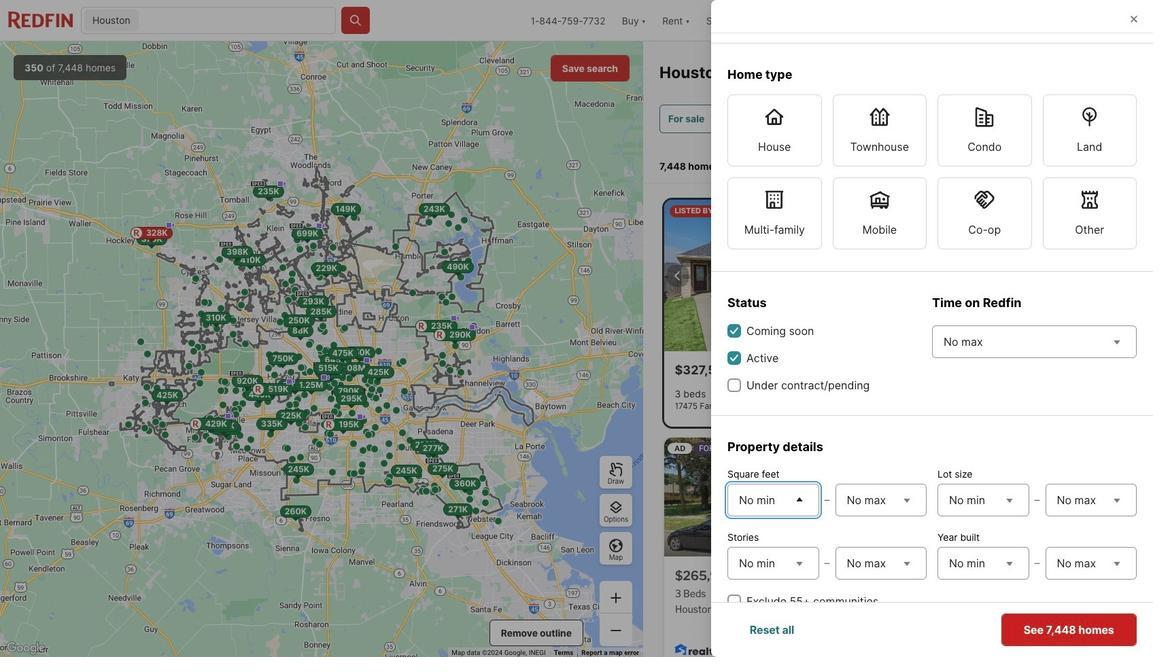 Task type: locate. For each thing, give the bounding box(es) containing it.
0 horizontal spatial cell
[[730, 0, 789, 19]]

toggle search results photos view tab
[[1020, 147, 1075, 180]]

map region
[[0, 41, 644, 658]]

list box
[[728, 95, 1137, 250]]

dialog
[[712, 0, 1154, 658]]

google image
[[3, 640, 48, 658]]

None checkbox
[[728, 325, 742, 338]]

add home to favorites image
[[1103, 601, 1119, 617]]

advertisement image
[[657, 433, 899, 658]]

cell
[[730, 0, 789, 19], [1083, 0, 1135, 19]]

share home image
[[1076, 601, 1092, 617]]

1 horizontal spatial cell
[[1083, 0, 1135, 19]]

1 cell from the left
[[730, 0, 789, 19]]

select a min and max value element
[[728, 482, 927, 520], [938, 482, 1137, 520], [728, 545, 927, 583], [938, 545, 1137, 583]]

next image
[[870, 268, 886, 284]]

schedule a tour image
[[1049, 601, 1065, 617]]

number of bathrooms row
[[728, 0, 1137, 21]]

None checkbox
[[728, 352, 742, 365], [728, 379, 742, 393], [728, 595, 742, 609], [728, 352, 742, 365], [728, 379, 742, 393], [728, 595, 742, 609]]

option
[[728, 95, 822, 167], [833, 95, 927, 167], [938, 95, 1032, 167], [1043, 95, 1137, 167], [728, 178, 822, 250], [833, 178, 927, 250], [938, 178, 1032, 250], [1043, 178, 1137, 250]]

None search field
[[141, 7, 335, 35]]

tab list
[[1007, 144, 1137, 183]]

previous image
[[670, 268, 686, 284]]



Task type: describe. For each thing, give the bounding box(es) containing it.
Add home to favorites checkbox
[[1100, 598, 1122, 620]]

submit search image
[[349, 14, 363, 27]]

2 cell from the left
[[1083, 0, 1135, 19]]

toggle search results table view tab
[[1078, 147, 1124, 180]]

ad element
[[664, 438, 892, 658]]



Task type: vqa. For each thing, say whether or not it's contained in the screenshot.
leftmost of
no



